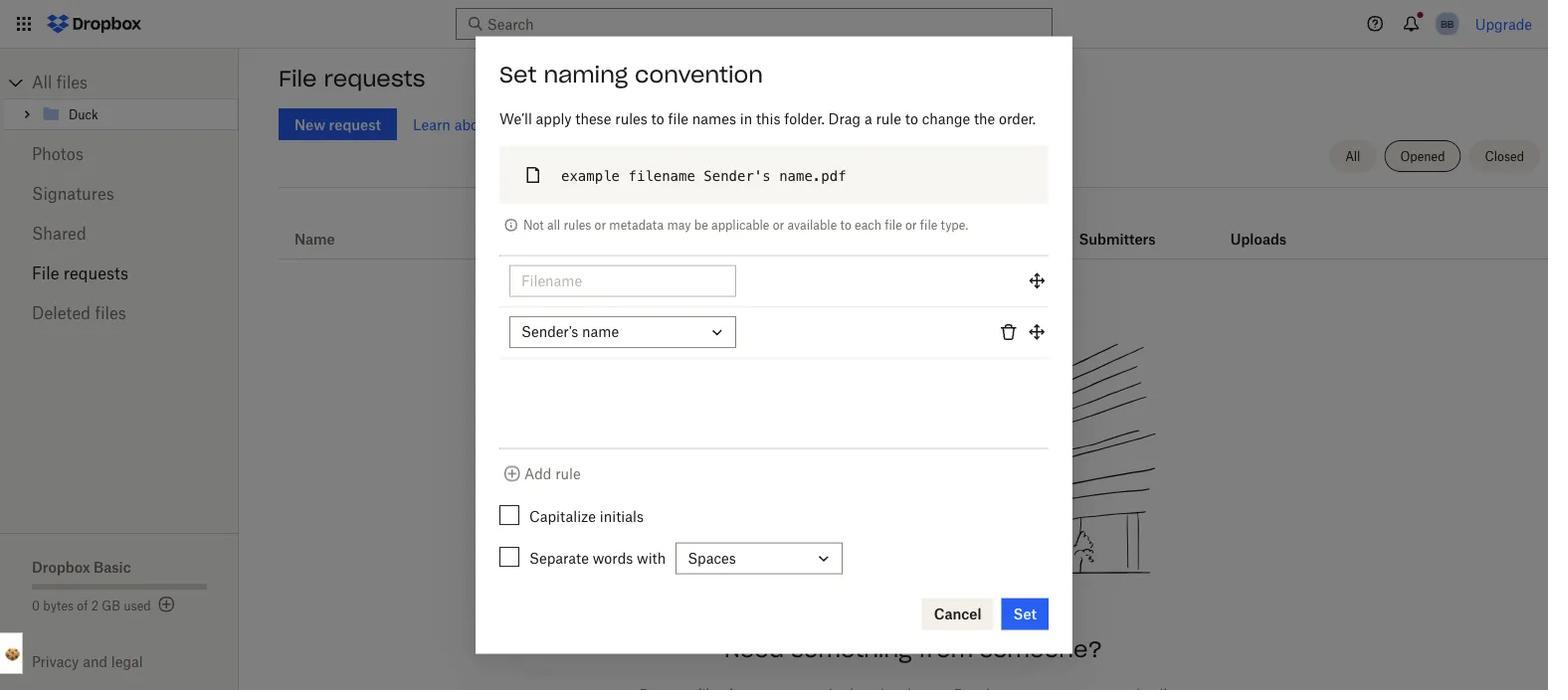 Task type: vqa. For each thing, say whether or not it's contained in the screenshot.
'column header'
yes



Task type: describe. For each thing, give the bounding box(es) containing it.
photos
[[32, 144, 84, 164]]

type.
[[941, 218, 968, 233]]

initials
[[600, 508, 644, 525]]

set for set naming convention
[[500, 60, 537, 88]]

3 or from the left
[[906, 218, 917, 233]]

capitalize
[[529, 508, 596, 525]]

this
[[756, 111, 781, 127]]

name
[[295, 230, 335, 247]]

dropbox basic
[[32, 559, 131, 576]]

1 column header from the left
[[1079, 203, 1159, 251]]

row containing name
[[279, 195, 1548, 260]]

names
[[692, 111, 736, 127]]

in
[[740, 111, 752, 127]]

we'll
[[500, 111, 532, 127]]

1 horizontal spatial to
[[840, 218, 852, 233]]

file right about
[[496, 116, 516, 133]]

0 vertical spatial rules
[[615, 111, 648, 127]]

1 vertical spatial rules
[[564, 218, 591, 233]]

something
[[791, 636, 912, 664]]

learn about file requests link
[[413, 116, 577, 133]]

someone?
[[980, 636, 1103, 664]]

file right each in the right of the page
[[885, 218, 902, 233]]

dropbox logo - go to the homepage image
[[40, 8, 148, 40]]

not
[[523, 218, 544, 233]]

a
[[865, 111, 872, 127]]

2 horizontal spatial to
[[905, 111, 918, 127]]

closed button
[[1469, 140, 1540, 172]]

be
[[694, 218, 708, 233]]

folder.
[[784, 111, 825, 127]]

all files link
[[32, 67, 239, 99]]

file left names
[[668, 111, 689, 127]]

sender's inside button
[[521, 324, 578, 341]]

and
[[83, 654, 107, 671]]

0 bytes of 2 gb used
[[32, 599, 151, 613]]

each
[[855, 218, 882, 233]]

gb
[[102, 599, 120, 613]]

bytes
[[43, 599, 74, 613]]

privacy
[[32, 654, 79, 671]]

legal
[[111, 654, 143, 671]]

separate
[[529, 550, 589, 567]]

all button
[[1330, 140, 1377, 172]]

upgrade link
[[1475, 15, 1532, 32]]

dropbox
[[32, 559, 90, 576]]

spaces
[[688, 550, 736, 567]]

learn about file requests
[[413, 116, 577, 133]]

0 vertical spatial sender's
[[704, 168, 771, 184]]

files for all files
[[56, 73, 88, 92]]

we'll apply these rules to file names in this folder. drag a rule to change the order.
[[500, 111, 1036, 127]]

shared link
[[32, 214, 207, 254]]

opened
[[1400, 149, 1445, 164]]

filename
[[628, 168, 695, 184]]

all files tree
[[3, 67, 239, 130]]

opened button
[[1385, 140, 1461, 172]]

of
[[77, 599, 88, 613]]

0 horizontal spatial file
[[32, 264, 59, 283]]

metadata
[[609, 218, 664, 233]]

learn
[[413, 116, 451, 133]]

need something from someone?
[[724, 636, 1103, 664]]

0
[[32, 599, 40, 613]]

1 horizontal spatial requests
[[324, 65, 425, 93]]

shared
[[32, 224, 86, 243]]

sender's name
[[521, 324, 619, 341]]

file requests link
[[32, 254, 207, 294]]

example
[[561, 168, 620, 184]]



Task type: locate. For each thing, give the bounding box(es) containing it.
deleted files
[[32, 303, 126, 323]]

upgrade
[[1475, 15, 1532, 32]]

0 horizontal spatial or
[[595, 218, 606, 233]]

privacy and legal
[[32, 654, 143, 671]]

all for all
[[1345, 149, 1361, 164]]

1 vertical spatial file
[[32, 264, 59, 283]]

0 vertical spatial requests
[[324, 65, 425, 93]]

to
[[651, 111, 664, 127], [905, 111, 918, 127], [840, 218, 852, 233]]

convention
[[635, 60, 763, 88]]

example filename sender's name.pdf
[[561, 168, 846, 184]]

to down set naming convention
[[651, 111, 664, 127]]

these
[[575, 111, 611, 127]]

0 vertical spatial file
[[279, 65, 317, 93]]

created button
[[624, 227, 679, 251]]

2 vertical spatial requests
[[64, 264, 128, 283]]

set for set
[[1014, 606, 1037, 623]]

0 horizontal spatial set
[[500, 60, 537, 88]]

separate words with
[[529, 550, 666, 567]]

change
[[922, 111, 970, 127]]

rules right all
[[564, 218, 591, 233]]

order.
[[999, 111, 1036, 127]]

0 horizontal spatial to
[[651, 111, 664, 127]]

0 horizontal spatial file requests
[[32, 264, 128, 283]]

0 vertical spatial file requests
[[279, 65, 425, 93]]

0 horizontal spatial rules
[[564, 218, 591, 233]]

1 horizontal spatial rule
[[876, 111, 901, 127]]

1 vertical spatial file requests
[[32, 264, 128, 283]]

created
[[624, 230, 679, 247]]

rules right these
[[615, 111, 648, 127]]

2 column header from the left
[[1231, 203, 1310, 251]]

add rule
[[524, 466, 581, 482]]

2 or from the left
[[773, 218, 784, 233]]

1 vertical spatial requests
[[520, 116, 577, 133]]

1 horizontal spatial file requests
[[279, 65, 425, 93]]

0 horizontal spatial requests
[[64, 264, 128, 283]]

rule right the a
[[876, 111, 901, 127]]

set naming convention
[[500, 60, 763, 88]]

need
[[724, 636, 784, 664]]

name.pdf
[[779, 168, 846, 184]]

1 horizontal spatial sender's
[[704, 168, 771, 184]]

all
[[547, 218, 560, 233]]

1 horizontal spatial rules
[[615, 111, 648, 127]]

1 vertical spatial files
[[95, 303, 126, 323]]

with
[[637, 550, 666, 567]]

file
[[279, 65, 317, 93], [32, 264, 59, 283]]

all inside button
[[1345, 149, 1361, 164]]

rule right add
[[555, 466, 581, 482]]

file requests up the learn
[[279, 65, 425, 93]]

files down 'file requests' link
[[95, 303, 126, 323]]

about
[[454, 116, 492, 133]]

2 horizontal spatial requests
[[520, 116, 577, 133]]

1 horizontal spatial column header
[[1231, 203, 1310, 251]]

file requests
[[279, 65, 425, 93], [32, 264, 128, 283]]

files down dropbox logo - go to the homepage
[[56, 73, 88, 92]]

0 vertical spatial rule
[[876, 111, 901, 127]]

words
[[593, 550, 633, 567]]

set up someone? at the bottom right
[[1014, 606, 1037, 623]]

files inside tree
[[56, 73, 88, 92]]

all inside tree
[[32, 73, 52, 92]]

files
[[56, 73, 88, 92], [95, 303, 126, 323]]

Sender's name button
[[509, 317, 736, 348]]

used
[[124, 599, 151, 613]]

file left type.
[[920, 218, 938, 233]]

0 horizontal spatial files
[[56, 73, 88, 92]]

applicable
[[712, 218, 770, 233]]

get more space image
[[155, 593, 179, 617]]

1 vertical spatial sender's
[[521, 324, 578, 341]]

capitalize initials
[[529, 508, 644, 525]]

Spaces button
[[676, 543, 843, 575]]

1 horizontal spatial files
[[95, 303, 126, 323]]

set naming convention dialog
[[476, 36, 1073, 654]]

to left each in the right of the page
[[840, 218, 852, 233]]

rules
[[615, 111, 648, 127], [564, 218, 591, 233]]

set
[[500, 60, 537, 88], [1014, 606, 1037, 623]]

sender's up applicable at the top
[[704, 168, 771, 184]]

0 horizontal spatial all
[[32, 73, 52, 92]]

closed
[[1485, 149, 1524, 164]]

requests
[[324, 65, 425, 93], [520, 116, 577, 133], [64, 264, 128, 283]]

row
[[279, 195, 1548, 260]]

the
[[974, 111, 995, 127]]

drag
[[828, 111, 861, 127]]

sender's name button
[[500, 309, 1049, 360]]

0 horizontal spatial sender's
[[521, 324, 578, 341]]

set up we'll
[[500, 60, 537, 88]]

file requests up deleted files
[[32, 264, 128, 283]]

0 vertical spatial all
[[32, 73, 52, 92]]

add rule button
[[501, 462, 581, 486]]

0 vertical spatial set
[[500, 60, 537, 88]]

files for deleted files
[[95, 303, 126, 323]]

to left change
[[905, 111, 918, 127]]

privacy and legal link
[[32, 654, 239, 671]]

apply
[[536, 111, 572, 127]]

1 vertical spatial rule
[[555, 466, 581, 482]]

or left pro trial element on the top right of the page
[[906, 218, 917, 233]]

all for all files
[[32, 73, 52, 92]]

rule inside button
[[555, 466, 581, 482]]

1 vertical spatial all
[[1345, 149, 1361, 164]]

rule
[[876, 111, 901, 127], [555, 466, 581, 482]]

deleted files link
[[32, 294, 207, 333]]

1 vertical spatial set
[[1014, 606, 1037, 623]]

all up photos at top
[[32, 73, 52, 92]]

1 horizontal spatial file
[[279, 65, 317, 93]]

1 horizontal spatial all
[[1345, 149, 1361, 164]]

from
[[919, 636, 973, 664]]

available
[[788, 218, 837, 233]]

column header
[[1079, 203, 1159, 251], [1231, 203, 1310, 251]]

add
[[524, 466, 552, 482]]

not all rules or metadata may be applicable or available to each file or file type.
[[523, 218, 968, 233]]

0 horizontal spatial column header
[[1079, 203, 1159, 251]]

set button
[[1002, 598, 1049, 630]]

0 vertical spatial files
[[56, 73, 88, 92]]

all left opened button
[[1345, 149, 1361, 164]]

cancel button
[[922, 598, 994, 630]]

deleted
[[32, 303, 91, 323]]

2 horizontal spatial or
[[906, 218, 917, 233]]

global header element
[[0, 0, 1548, 49]]

1 horizontal spatial set
[[1014, 606, 1037, 623]]

or left available
[[773, 218, 784, 233]]

pro trial element
[[922, 227, 954, 251]]

naming
[[544, 60, 628, 88]]

file
[[668, 111, 689, 127], [496, 116, 516, 133], [885, 218, 902, 233], [920, 218, 938, 233]]

signatures
[[32, 184, 114, 203]]

name
[[582, 324, 619, 341]]

all files
[[32, 73, 88, 92]]

1 or from the left
[[595, 218, 606, 233]]

set inside button
[[1014, 606, 1037, 623]]

1 horizontal spatial or
[[773, 218, 784, 233]]

0 horizontal spatial rule
[[555, 466, 581, 482]]

or
[[595, 218, 606, 233], [773, 218, 784, 233], [906, 218, 917, 233]]

signatures link
[[32, 174, 207, 214]]

Filename text field
[[521, 270, 724, 292]]

may
[[667, 218, 691, 233]]

basic
[[94, 559, 131, 576]]

sender's left name
[[521, 324, 578, 341]]

cancel
[[934, 606, 982, 623]]

or left metadata
[[595, 218, 606, 233]]

photos link
[[32, 134, 207, 174]]

2
[[91, 599, 99, 613]]



